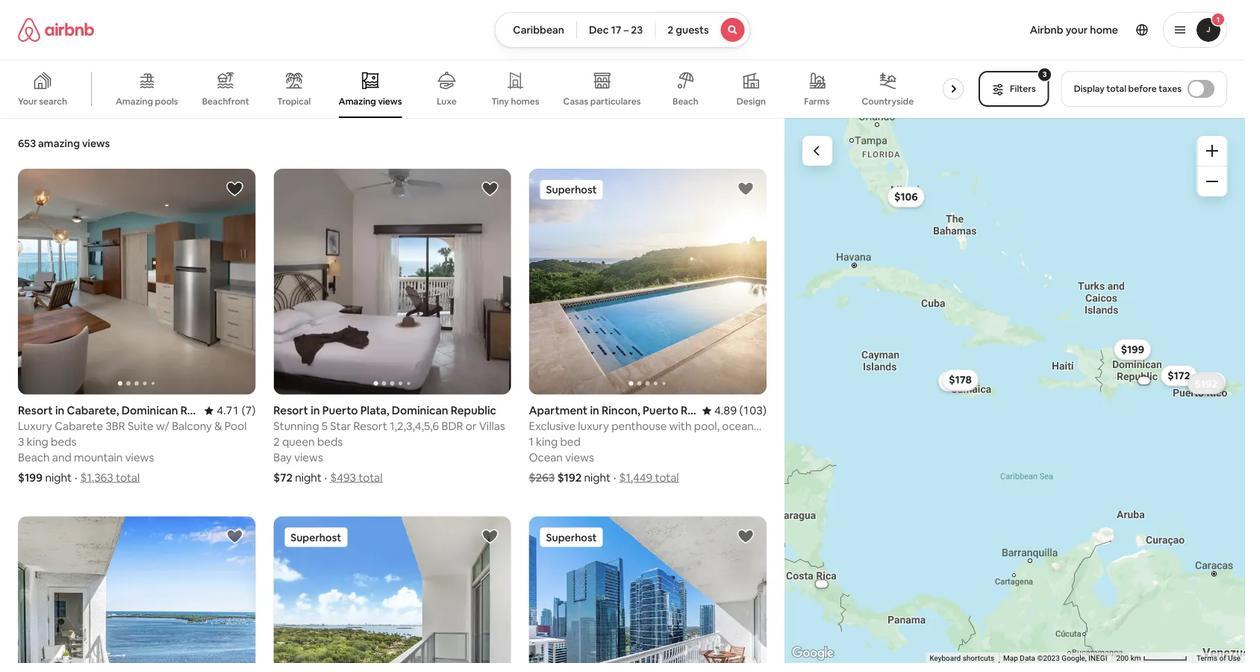Task type: locate. For each thing, give the bounding box(es) containing it.
night down and on the left of the page
[[45, 470, 72, 485]]

1 horizontal spatial 1
[[1217, 15, 1221, 24]]

$263
[[529, 470, 555, 485]]

amazing right tropical
[[339, 95, 376, 107]]

filters button
[[979, 71, 1050, 107]]

add to wishlist: apartment in rincon, puerto rico image
[[737, 180, 755, 198]]

total right $493
[[359, 470, 383, 485]]

beach inside luxury cabarete 3br suite w/ balcony & pool 3 king beds beach and mountain views $199 night · $1,363 total
[[18, 450, 50, 465]]

total left the before
[[1107, 83, 1127, 94]]

republic
[[451, 403, 497, 418]]

king
[[27, 435, 48, 449], [536, 435, 558, 449]]

0 vertical spatial 3
[[1043, 69, 1048, 79]]

map
[[1004, 654, 1019, 663]]

$192 inside $192 button
[[1195, 377, 1218, 391]]

bay
[[274, 450, 292, 465]]

total inside 1 king bed ocean views $263 $192 night · $1,449 total
[[655, 470, 679, 485]]

2 up bay
[[274, 435, 280, 449]]

$225
[[946, 375, 970, 388]]

filters
[[1011, 83, 1036, 94]]

resort
[[274, 403, 308, 418], [354, 419, 388, 433]]

google map
showing 42 stays. region
[[785, 118, 1246, 663]]

None search field
[[495, 12, 751, 48]]

0 horizontal spatial beach
[[18, 450, 50, 465]]

dec 17 – 23 button
[[577, 12, 656, 48]]

or
[[466, 419, 477, 433]]

1 vertical spatial beach
[[18, 450, 50, 465]]

200 km
[[1117, 654, 1143, 663]]

2 left guests
[[668, 23, 674, 37]]

· left $493
[[325, 470, 327, 485]]

night left $1,449
[[584, 470, 611, 485]]

king down luxury
[[27, 435, 48, 449]]

views down suite
[[125, 450, 154, 465]]

$172
[[1168, 369, 1191, 383]]

keyboard shortcuts
[[930, 654, 995, 663]]

23
[[631, 23, 643, 37]]

0 horizontal spatial 3
[[18, 435, 24, 449]]

add to wishlist: condo in miami, florida image
[[737, 528, 755, 546]]

total inside button
[[1107, 83, 1127, 94]]

airbnb your home
[[1030, 23, 1119, 37]]

1 horizontal spatial $199
[[1122, 343, 1145, 356]]

$1,363 total button
[[80, 470, 140, 485]]

total right "$1,363"
[[116, 470, 140, 485]]

dominican
[[392, 403, 449, 418]]

0 vertical spatial $199
[[1122, 343, 1145, 356]]

none search field containing caribbean
[[495, 12, 751, 48]]

1 inside dropdown button
[[1217, 15, 1221, 24]]

2 inside button
[[668, 23, 674, 37]]

add to wishlist: resort in puerto plata, dominican republic image
[[481, 180, 499, 198]]

amazing views
[[339, 95, 402, 107]]

views inside "resort in puerto plata, dominican republic stunning 5 star resort 1,2,3,4,5,6 bdr or villas 2 queen beds bay views $72 night · $493 total"
[[294, 450, 323, 465]]

0 horizontal spatial 1
[[529, 435, 534, 449]]

1 horizontal spatial resort
[[354, 419, 388, 433]]

zoom in image
[[1207, 145, 1219, 157]]

1 king from the left
[[27, 435, 48, 449]]

views inside 1 king bed ocean views $263 $192 night · $1,449 total
[[566, 450, 594, 465]]

total inside luxury cabarete 3br suite w/ balcony & pool 3 king beds beach and mountain views $199 night · $1,363 total
[[116, 470, 140, 485]]

2 horizontal spatial ·
[[614, 470, 617, 485]]

beach left and on the left of the page
[[18, 450, 50, 465]]

data
[[1020, 654, 1036, 663]]

views inside luxury cabarete 3br suite w/ balcony & pool 3 king beds beach and mountain views $199 night · $1,363 total
[[125, 450, 154, 465]]

$1,449
[[620, 470, 653, 485]]

0 vertical spatial 2
[[668, 23, 674, 37]]

1 vertical spatial 1
[[529, 435, 534, 449]]

0 horizontal spatial ·
[[75, 470, 77, 485]]

$120 button
[[1190, 372, 1227, 393]]

&
[[214, 419, 222, 433]]

group
[[0, 60, 980, 118], [18, 169, 256, 395], [274, 169, 511, 395], [529, 169, 767, 395], [18, 516, 256, 663], [274, 516, 511, 663], [529, 516, 767, 663]]

total
[[1107, 83, 1127, 94], [116, 470, 140, 485], [359, 470, 383, 485], [655, 470, 679, 485]]

2 · from the left
[[325, 470, 327, 485]]

1 horizontal spatial 2
[[668, 23, 674, 37]]

1
[[1217, 15, 1221, 24], [529, 435, 534, 449]]

$232 button
[[1188, 373, 1225, 394]]

0 vertical spatial 1
[[1217, 15, 1221, 24]]

3
[[1043, 69, 1048, 79], [18, 435, 24, 449]]

0 horizontal spatial king
[[27, 435, 48, 449]]

night right $72
[[295, 470, 322, 485]]

resort up stunning
[[274, 403, 308, 418]]

1 horizontal spatial king
[[536, 435, 558, 449]]

$106
[[895, 190, 918, 204]]

0 horizontal spatial resort
[[274, 403, 308, 418]]

tropical
[[277, 96, 311, 107]]

1 vertical spatial $199
[[18, 470, 43, 485]]

beds down 5
[[317, 435, 343, 449]]

2 night from the left
[[295, 470, 322, 485]]

search
[[39, 96, 67, 107]]

beds up and on the left of the page
[[51, 435, 76, 449]]

2 add to wishlist: condo in miami, florida image from the left
[[481, 528, 499, 546]]

views left the luxe
[[378, 95, 402, 107]]

1 horizontal spatial ·
[[325, 470, 327, 485]]

1 vertical spatial resort
[[354, 419, 388, 433]]

$493 total button
[[330, 470, 383, 485]]

beach left design
[[673, 96, 699, 107]]

2 king from the left
[[536, 435, 558, 449]]

your
[[18, 96, 37, 107]]

views down queen
[[294, 450, 323, 465]]

17
[[611, 23, 622, 37]]

$192 inside 1 king bed ocean views $263 $192 night · $1,449 total
[[558, 470, 582, 485]]

$178 button
[[943, 369, 979, 390]]

resort down plata,
[[354, 419, 388, 433]]

1 horizontal spatial add to wishlist: condo in miami, florida image
[[481, 528, 499, 546]]

1 horizontal spatial $192
[[1195, 377, 1218, 391]]

0 horizontal spatial amazing
[[116, 96, 153, 107]]

amazing left pools
[[116, 96, 153, 107]]

0 horizontal spatial 2
[[274, 435, 280, 449]]

1 horizontal spatial beds
[[317, 435, 343, 449]]

· left "$1,363"
[[75, 470, 77, 485]]

· inside 1 king bed ocean views $263 $192 night · $1,449 total
[[614, 470, 617, 485]]

2 horizontal spatial night
[[584, 470, 611, 485]]

3 night from the left
[[584, 470, 611, 485]]

inegi
[[1089, 654, 1108, 663]]

pools
[[155, 96, 178, 107]]

king up ocean
[[536, 435, 558, 449]]

caribbean
[[513, 23, 565, 37]]

1 inside 1 king bed ocean views $263 $192 night · $1,449 total
[[529, 435, 534, 449]]

3 down luxury
[[18, 435, 24, 449]]

$192
[[1195, 377, 1218, 391], [558, 470, 582, 485]]

1 add to wishlist: condo in miami, florida image from the left
[[226, 528, 244, 546]]

1 beds from the left
[[51, 435, 76, 449]]

1 vertical spatial 3
[[18, 435, 24, 449]]

$225 button
[[939, 371, 976, 392]]

2 beds from the left
[[317, 435, 343, 449]]

0 horizontal spatial $192
[[558, 470, 582, 485]]

0 vertical spatial $192
[[1195, 377, 1218, 391]]

your
[[1066, 23, 1088, 37]]

4.71 out of 5 average rating,  7 reviews image
[[205, 403, 256, 418]]

0 horizontal spatial $199
[[18, 470, 43, 485]]

views
[[378, 95, 402, 107], [82, 137, 110, 150], [125, 450, 154, 465], [294, 450, 323, 465], [566, 450, 594, 465]]

0 vertical spatial beach
[[673, 96, 699, 107]]

3 · from the left
[[614, 470, 617, 485]]

zoom out image
[[1207, 176, 1219, 187]]

· left $1,449
[[614, 470, 617, 485]]

views down bed
[[566, 450, 594, 465]]

$172 button
[[1162, 365, 1198, 386]]

0 horizontal spatial beds
[[51, 435, 76, 449]]

total inside "resort in puerto plata, dominican republic stunning 5 star resort 1,2,3,4,5,6 bdr or villas 2 queen beds bay views $72 night · $493 total"
[[359, 470, 383, 485]]

beach
[[673, 96, 699, 107], [18, 450, 50, 465]]

· inside "resort in puerto plata, dominican republic stunning 5 star resort 1,2,3,4,5,6 bdr or villas 2 queen beds bay views $72 night · $493 total"
[[325, 470, 327, 485]]

4.89 out of 5 average rating,  103 reviews image
[[703, 403, 767, 418]]

1 horizontal spatial night
[[295, 470, 322, 485]]

$72
[[274, 470, 293, 485]]

1 horizontal spatial beach
[[673, 96, 699, 107]]

$232
[[1195, 377, 1219, 391]]

3 down "airbnb"
[[1043, 69, 1048, 79]]

add to wishlist: condo in miami, florida image
[[226, 528, 244, 546], [481, 528, 499, 546]]

–
[[624, 23, 629, 37]]

resort in puerto plata, dominican republic stunning 5 star resort 1,2,3,4,5,6 bdr or villas 2 queen beds bay views $72 night · $493 total
[[274, 403, 505, 485]]

amazing
[[339, 95, 376, 107], [116, 96, 153, 107]]

total right $1,449
[[655, 470, 679, 485]]

display total before taxes
[[1075, 83, 1182, 94]]

beach inside group
[[673, 96, 699, 107]]

1 horizontal spatial amazing
[[339, 95, 376, 107]]

0 horizontal spatial add to wishlist: condo in miami, florida image
[[226, 528, 244, 546]]

$178
[[949, 373, 972, 387]]

0 horizontal spatial night
[[45, 470, 72, 485]]

1 horizontal spatial 3
[[1043, 69, 1048, 79]]

1 vertical spatial 2
[[274, 435, 280, 449]]

night inside 1 king bed ocean views $263 $192 night · $1,449 total
[[584, 470, 611, 485]]

1 vertical spatial $192
[[558, 470, 582, 485]]

1 · from the left
[[75, 470, 77, 485]]

pool
[[225, 419, 247, 433]]

1 night from the left
[[45, 470, 72, 485]]



Task type: vqa. For each thing, say whether or not it's contained in the screenshot.
the topmost 3
yes



Task type: describe. For each thing, give the bounding box(es) containing it.
group containing amazing views
[[0, 60, 980, 118]]

bdr
[[442, 419, 463, 433]]

3 inside luxury cabarete 3br suite w/ balcony & pool 3 king beds beach and mountain views $199 night · $1,363 total
[[18, 435, 24, 449]]

king inside luxury cabarete 3br suite w/ balcony & pool 3 king beds beach and mountain views $199 night · $1,363 total
[[27, 435, 48, 449]]

$199 button
[[1115, 339, 1152, 360]]

bed
[[560, 435, 581, 449]]

views right 'amazing' at the top
[[82, 137, 110, 150]]

king inside 1 king bed ocean views $263 $192 night · $1,449 total
[[536, 435, 558, 449]]

$120
[[1197, 376, 1220, 389]]

1 button
[[1164, 12, 1228, 48]]

5
[[322, 419, 328, 433]]

map data ©2023 google, inegi
[[1004, 654, 1108, 663]]

in
[[311, 403, 320, 418]]

$199 inside button
[[1122, 343, 1145, 356]]

display
[[1075, 83, 1105, 94]]

airbnb
[[1030, 23, 1064, 37]]

queen
[[282, 435, 315, 449]]

keyboard
[[930, 654, 961, 663]]

$192 button
[[1189, 374, 1225, 394]]

©2023
[[1038, 654, 1060, 663]]

caribbean button
[[495, 12, 577, 48]]

casas
[[564, 95, 589, 107]]

keyboard shortcuts button
[[930, 653, 995, 663]]

· inside luxury cabarete 3br suite w/ balcony & pool 3 king beds beach and mountain views $199 night · $1,363 total
[[75, 470, 77, 485]]

puerto
[[322, 403, 358, 418]]

terms
[[1197, 654, 1218, 663]]

653
[[18, 137, 36, 150]]

night inside luxury cabarete 3br suite w/ balcony & pool 3 king beds beach and mountain views $199 night · $1,363 total
[[45, 470, 72, 485]]

luxury
[[18, 419, 52, 433]]

tiny homes
[[492, 96, 540, 107]]

night inside "resort in puerto plata, dominican republic stunning 5 star resort 1,2,3,4,5,6 bdr or villas 2 queen beds bay views $72 night · $493 total"
[[295, 470, 322, 485]]

guests
[[676, 23, 709, 37]]

terms of use link
[[1197, 654, 1241, 663]]

200
[[1117, 654, 1129, 663]]

home
[[1091, 23, 1119, 37]]

$199 inside luxury cabarete 3br suite w/ balcony & pool 3 king beds beach and mountain views $199 night · $1,363 total
[[18, 470, 43, 485]]

beds inside luxury cabarete 3br suite w/ balcony & pool 3 king beds beach and mountain views $199 night · $1,363 total
[[51, 435, 76, 449]]

4.89 (103)
[[715, 403, 767, 418]]

1,2,3,4,5,6
[[390, 419, 439, 433]]

1 for 1 king bed ocean views $263 $192 night · $1,449 total
[[529, 435, 534, 449]]

plata,
[[361, 403, 390, 418]]

3br
[[106, 419, 125, 433]]

casas particulares
[[564, 95, 641, 107]]

profile element
[[769, 0, 1228, 60]]

dec 17 – 23
[[589, 23, 643, 37]]

2 guests
[[668, 23, 709, 37]]

1 king bed ocean views $263 $192 night · $1,449 total
[[529, 435, 679, 485]]

google,
[[1062, 654, 1087, 663]]

before
[[1129, 83, 1157, 94]]

tiny
[[492, 96, 509, 107]]

cabarete
[[55, 419, 103, 433]]

amazing
[[38, 137, 80, 150]]

your search
[[18, 96, 67, 107]]

200 km button
[[1112, 653, 1193, 663]]

star
[[330, 419, 351, 433]]

luxe
[[437, 96, 457, 107]]

homes
[[511, 96, 540, 107]]

dec
[[589, 23, 609, 37]]

use
[[1229, 654, 1241, 663]]

terms of use
[[1197, 654, 1241, 663]]

0 vertical spatial resort
[[274, 403, 308, 418]]

ocean
[[529, 450, 563, 465]]

suite
[[128, 419, 154, 433]]

airbnb your home link
[[1022, 14, 1128, 46]]

653 amazing views
[[18, 137, 110, 150]]

km
[[1131, 654, 1142, 663]]

$1,363
[[80, 470, 113, 485]]

amazing for amazing pools
[[116, 96, 153, 107]]

display total before taxes button
[[1062, 71, 1228, 107]]

luxury cabarete 3br suite w/ balcony & pool 3 king beds beach and mountain views $199 night · $1,363 total
[[18, 419, 247, 485]]

google image
[[789, 644, 838, 663]]

balcony
[[172, 419, 212, 433]]

(103)
[[740, 403, 767, 418]]

4.89
[[715, 403, 737, 418]]

2 guests button
[[655, 12, 751, 48]]

2 inside "resort in puerto plata, dominican republic stunning 5 star resort 1,2,3,4,5,6 bdr or villas 2 queen beds bay views $72 night · $493 total"
[[274, 435, 280, 449]]

views inside group
[[378, 95, 402, 107]]

design
[[737, 96, 766, 107]]

w/
[[156, 419, 169, 433]]

$1,449 total button
[[620, 470, 679, 485]]

amazing for amazing views
[[339, 95, 376, 107]]

countryside
[[862, 96, 914, 107]]

beds inside "resort in puerto plata, dominican republic stunning 5 star resort 1,2,3,4,5,6 bdr or villas 2 queen beds bay views $72 night · $493 total"
[[317, 435, 343, 449]]

$106 button
[[888, 186, 925, 207]]

beachfront
[[202, 96, 249, 107]]

4.71 (7)
[[217, 403, 256, 418]]

particulares
[[591, 95, 641, 107]]

villas
[[479, 419, 505, 433]]

and
[[52, 450, 72, 465]]

add to wishlist: resort in cabarete, dominican republic image
[[226, 180, 244, 198]]

taxes
[[1159, 83, 1182, 94]]

4.71
[[217, 403, 239, 418]]

1 for 1
[[1217, 15, 1221, 24]]

amazing pools
[[116, 96, 178, 107]]



